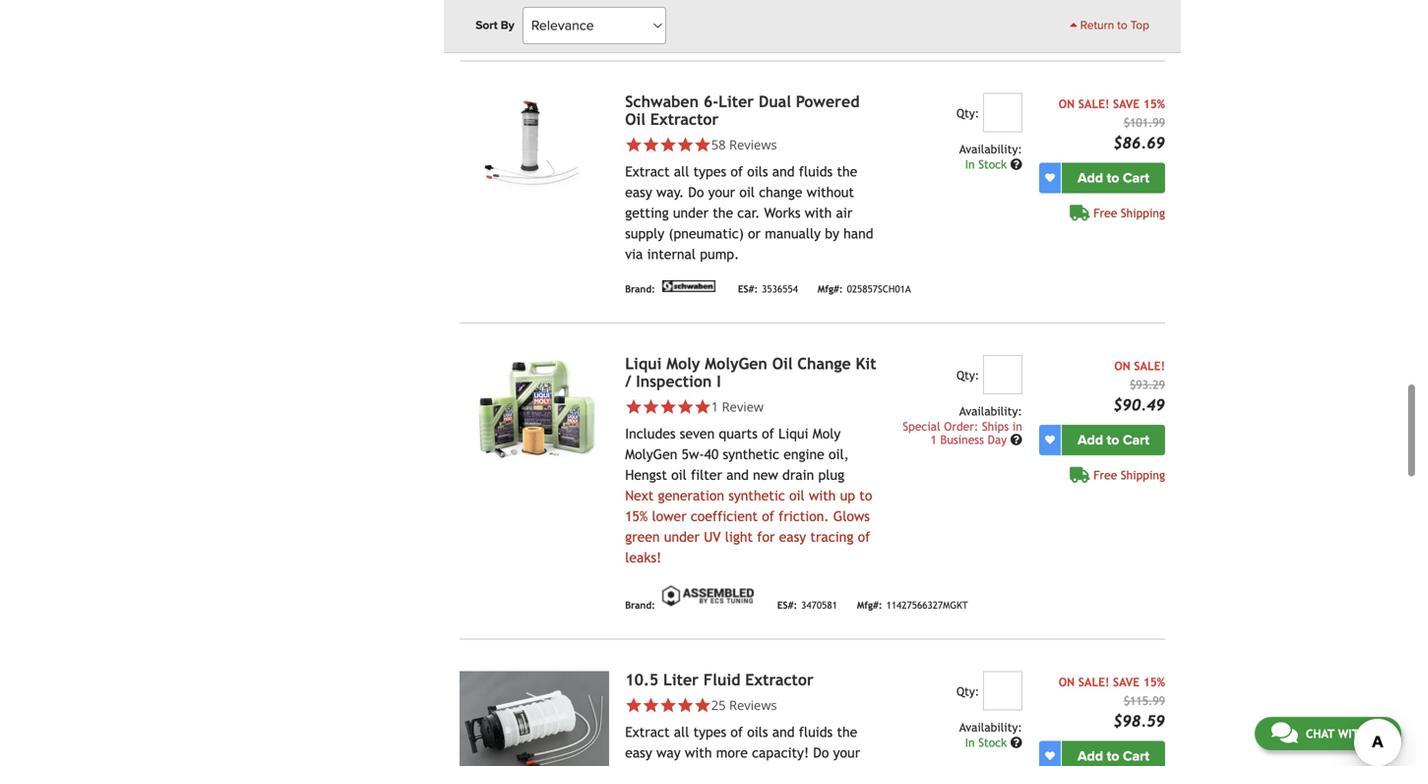 Task type: locate. For each thing, give the bounding box(es) containing it.
25 reviews link
[[625, 697, 880, 715], [711, 697, 777, 715]]

es#: left 3470581
[[777, 600, 798, 611]]

1 vertical spatial liqui
[[779, 426, 809, 442]]

0 vertical spatial free
[[1094, 206, 1118, 220]]

0 vertical spatial save
[[1113, 97, 1140, 111]]

in for first question circle icon from the bottom of the page
[[965, 737, 975, 750]]

oil down '10.5'
[[625, 767, 641, 767]]

liter left dual
[[719, 93, 754, 111]]

cart
[[1123, 170, 1150, 187], [1123, 432, 1150, 449], [1123, 749, 1150, 766]]

save for $98.59
[[1113, 676, 1140, 690]]

getting
[[625, 205, 669, 221], [744, 767, 788, 767]]

1 extract from the top
[[625, 164, 670, 180]]

comments image
[[1272, 722, 1298, 745]]

2 in from the top
[[965, 737, 975, 750]]

cart down $98.59
[[1123, 749, 1150, 766]]

cart for $86.69
[[1123, 170, 1150, 187]]

special order: ships in 1 business day
[[903, 420, 1023, 447]]

save up the '$115.99'
[[1113, 676, 1140, 690]]

1 vertical spatial moly
[[813, 426, 841, 442]]

to for $86.69
[[1107, 170, 1120, 187]]

on for $86.69
[[1059, 97, 1075, 111]]

question circle image for $86.69
[[1011, 159, 1023, 170]]

1 vertical spatial oil
[[772, 355, 793, 373]]

sale! inside on sale!                         save 15% $101.99 $86.69
[[1079, 97, 1110, 111]]

under inside includes seven quarts of liqui moly molygen 5w-40 synthetic engine oil, hengst oil filter and new drain plug next generation synthetic oil with up to 15% lower coefficient of friction. glows green under uv light for easy tracing of leaks!
[[664, 530, 700, 546]]

0 vertical spatial shipping
[[1121, 206, 1166, 220]]

on
[[1059, 97, 1075, 111], [1115, 359, 1131, 373], [1059, 676, 1075, 690]]

1 vertical spatial do
[[813, 746, 829, 762]]

3 brand: from the top
[[625, 600, 655, 611]]

3 add from the top
[[1078, 749, 1104, 766]]

0 vertical spatial extract
[[625, 164, 670, 180]]

oils down "25 reviews"
[[747, 725, 768, 741]]

es#: for dual
[[738, 283, 758, 295]]

0 vertical spatial types
[[694, 164, 727, 180]]

engine
[[784, 447, 825, 463]]

change up 'works'
[[759, 185, 803, 200]]

1 vertical spatial add
[[1078, 432, 1104, 449]]

glows
[[834, 509, 870, 525]]

and up 'works'
[[773, 164, 795, 180]]

free shipping
[[1094, 206, 1166, 220], [1094, 469, 1166, 483]]

3 add to cart button from the top
[[1062, 742, 1166, 767]]

synthetic
[[723, 447, 780, 463], [729, 488, 785, 504]]

2 oils from the top
[[747, 725, 768, 741]]

2 add to wish list image from the top
[[1045, 752, 1055, 762]]

2 types from the top
[[694, 725, 727, 741]]

shipping down $90.49
[[1121, 469, 1166, 483]]

1 in from the top
[[965, 158, 975, 171]]

and left the new
[[727, 468, 749, 484]]

free shipping down $86.69
[[1094, 206, 1166, 220]]

oil left 6- on the top of page
[[625, 110, 646, 129]]

1 vertical spatial question circle image
[[1011, 434, 1023, 446]]

1
[[711, 398, 719, 416], [931, 433, 937, 447]]

2 extract from the top
[[625, 725, 670, 741]]

0 horizontal spatial getting
[[625, 205, 669, 221]]

0 vertical spatial oils
[[747, 164, 768, 180]]

and
[[773, 164, 795, 180], [727, 468, 749, 484], [773, 725, 795, 741]]

None number field
[[983, 93, 1023, 133], [983, 356, 1023, 395], [983, 672, 1023, 711], [983, 93, 1023, 133], [983, 356, 1023, 395], [983, 672, 1023, 711]]

all up way.
[[674, 164, 689, 180]]

without inside extract all types of oils and fluids the easy way. do your oil change without getting under the car. works with air supply (pneumatic) or manually by hand via internal pump.
[[807, 185, 854, 200]]

easy down friction.
[[779, 530, 806, 546]]

0 vertical spatial add to cart
[[1078, 170, 1150, 187]]

light
[[725, 530, 753, 546]]

reviews right 58
[[729, 136, 777, 154]]

add to wish list image
[[1045, 173, 1055, 183]]

0 vertical spatial es#:
[[738, 283, 758, 295]]

1 save from the top
[[1113, 97, 1140, 111]]

of inside extract all types of oils and fluids the easy way. do your oil change without getting under the car. works with air supply (pneumatic) or manually by hand via internal pump.
[[731, 164, 743, 180]]

oil
[[625, 110, 646, 129], [772, 355, 793, 373]]

1 vertical spatial and
[[727, 468, 749, 484]]

2 vertical spatial on
[[1059, 676, 1075, 690]]

add for $98.59
[[1078, 749, 1104, 766]]

1 horizontal spatial your
[[833, 746, 860, 762]]

extract inside extract all types of oils and fluids the easy way with more capacity! do your oil change without getting under the c
[[625, 725, 670, 741]]

or
[[748, 226, 761, 242]]

1 add from the top
[[1078, 170, 1104, 187]]

without
[[807, 185, 854, 200], [693, 767, 740, 767]]

genuine bmw - corporate logo image
[[659, 20, 738, 30]]

1 fluids from the top
[[799, 164, 833, 180]]

lower
[[652, 509, 687, 525]]

cart for $98.59
[[1123, 749, 1150, 766]]

availability:
[[960, 142, 1023, 156], [960, 405, 1023, 419], [960, 721, 1023, 735]]

free down $86.69
[[1094, 206, 1118, 220]]

extract up way on the left bottom of the page
[[625, 725, 670, 741]]

2 free from the top
[[1094, 469, 1118, 483]]

2 reviews from the top
[[729, 697, 777, 715]]

free for $86.69
[[1094, 206, 1118, 220]]

25 reviews
[[711, 697, 777, 715]]

add for $90.49
[[1078, 432, 1104, 449]]

add to cart down $90.49
[[1078, 432, 1150, 449]]

moly up oil,
[[813, 426, 841, 442]]

liqui moly molygen oil change kit / inspection i link
[[625, 355, 877, 391]]

chat with us
[[1306, 727, 1385, 741]]

1 inside special order: ships in 1 business day
[[931, 433, 937, 447]]

easy left way on the left bottom of the page
[[625, 746, 652, 762]]

to
[[1118, 18, 1128, 32], [1107, 170, 1120, 187], [1107, 432, 1120, 449], [860, 488, 873, 504], [1107, 749, 1120, 766]]

1 25 reviews link from the left
[[625, 697, 880, 715]]

15% for $98.59
[[1144, 676, 1166, 690]]

15% inside on sale!                         save 15% $115.99 $98.59
[[1144, 676, 1166, 690]]

1 vertical spatial qty:
[[957, 369, 980, 383]]

shipping down $86.69
[[1121, 206, 1166, 220]]

1 horizontal spatial change
[[759, 185, 803, 200]]

/
[[625, 373, 631, 391]]

in for $86.69 question circle icon
[[965, 158, 975, 171]]

oils inside extract all types of oils and fluids the easy way. do your oil change without getting under the car. works with air supply (pneumatic) or manually by hand via internal pump.
[[747, 164, 768, 180]]

oils down 58 reviews
[[747, 164, 768, 180]]

do right way.
[[688, 185, 704, 200]]

and inside extract all types of oils and fluids the easy way with more capacity! do your oil change without getting under the c
[[773, 725, 795, 741]]

2 vertical spatial and
[[773, 725, 795, 741]]

2 vertical spatial brand:
[[625, 600, 655, 611]]

0 vertical spatial cart
[[1123, 170, 1150, 187]]

1 vertical spatial fluids
[[799, 725, 833, 741]]

2 availability: from the top
[[960, 405, 1023, 419]]

2 vertical spatial add
[[1078, 749, 1104, 766]]

es#: 3470581
[[777, 600, 838, 611]]

add to cart down $86.69
[[1078, 170, 1150, 187]]

under down lower
[[664, 530, 700, 546]]

free shipping for $90.49
[[1094, 469, 1166, 483]]

do inside extract all types of oils and fluids the easy way. do your oil change without getting under the car. works with air supply (pneumatic) or manually by hand via internal pump.
[[688, 185, 704, 200]]

all
[[674, 164, 689, 180], [674, 725, 689, 741]]

brand: down leaks!
[[625, 600, 655, 611]]

1 availability: from the top
[[960, 142, 1023, 156]]

day
[[988, 433, 1007, 447]]

seven
[[680, 426, 715, 442]]

1 vertical spatial molygen
[[625, 447, 678, 463]]

2 add to cart from the top
[[1078, 432, 1150, 449]]

1 horizontal spatial molygen
[[705, 355, 768, 373]]

liter inside schwaben 6-liter dual powered oil extractor
[[719, 93, 754, 111]]

without down 'more'
[[693, 767, 740, 767]]

1 horizontal spatial mfg#:
[[857, 600, 883, 611]]

10.5 liter fluid extractor
[[625, 672, 814, 690]]

0 vertical spatial on
[[1059, 97, 1075, 111]]

types
[[694, 164, 727, 180], [694, 725, 727, 741]]

to down $90.49
[[1107, 432, 1120, 449]]

of up 'more'
[[731, 725, 743, 741]]

2 add to cart button from the top
[[1062, 425, 1166, 456]]

1 in stock from the top
[[965, 158, 1011, 171]]

add to cart
[[1078, 170, 1150, 187], [1078, 432, 1150, 449], [1078, 749, 1150, 766]]

brand: left genuine bmw - corporate logo
[[625, 21, 655, 32]]

0 vertical spatial add
[[1078, 170, 1104, 187]]

quarts
[[719, 426, 758, 442]]

1 horizontal spatial es#:
[[777, 600, 798, 611]]

2 shipping from the top
[[1121, 469, 1166, 483]]

1 vertical spatial stock
[[979, 737, 1007, 750]]

reviews for 58 reviews
[[729, 136, 777, 154]]

without up air
[[807, 185, 854, 200]]

1 horizontal spatial do
[[813, 746, 829, 762]]

40
[[704, 447, 719, 463]]

liqui up includes
[[625, 355, 662, 373]]

mfg#: left 025857sch01a
[[818, 283, 843, 295]]

with inside extract all types of oils and fluids the easy way. do your oil change without getting under the car. works with air supply (pneumatic) or manually by hand via internal pump.
[[805, 205, 832, 221]]

1 types from the top
[[694, 164, 727, 180]]

2 cart from the top
[[1123, 432, 1150, 449]]

easy for schwaben 6-liter dual powered oil extractor
[[625, 185, 652, 200]]

all up way on the left bottom of the page
[[674, 725, 689, 741]]

easy left way.
[[625, 185, 652, 200]]

0 vertical spatial extractor
[[650, 110, 719, 129]]

liter right '10.5'
[[663, 672, 699, 690]]

add right in
[[1078, 432, 1104, 449]]

extract for schwaben 6-liter dual powered oil extractor
[[625, 164, 670, 180]]

2 vertical spatial easy
[[625, 746, 652, 762]]

save
[[1113, 97, 1140, 111], [1113, 676, 1140, 690]]

1 vertical spatial free shipping
[[1094, 469, 1166, 483]]

with
[[805, 205, 832, 221], [809, 488, 836, 504], [1338, 727, 1367, 741], [685, 746, 712, 762]]

1 vertical spatial free
[[1094, 469, 1118, 483]]

qty:
[[957, 106, 980, 120], [957, 369, 980, 383], [957, 685, 980, 699]]

1 oils from the top
[[747, 164, 768, 180]]

mfg#: right 3470581
[[857, 600, 883, 611]]

1 horizontal spatial extractor
[[745, 672, 814, 690]]

schwaben - corporate logo image
[[659, 281, 718, 293]]

star image down '10.5'
[[625, 698, 643, 715]]

1 vertical spatial reviews
[[729, 697, 777, 715]]

oil inside schwaben 6-liter dual powered oil extractor
[[625, 110, 646, 129]]

add to wish list image for $98.59
[[1045, 752, 1055, 762]]

0 vertical spatial moly
[[667, 355, 700, 373]]

add
[[1078, 170, 1104, 187], [1078, 432, 1104, 449], [1078, 749, 1104, 766]]

free down $90.49
[[1094, 469, 1118, 483]]

2 vertical spatial cart
[[1123, 749, 1150, 766]]

2 brand: from the top
[[625, 283, 655, 295]]

0 vertical spatial change
[[759, 185, 803, 200]]

2 vertical spatial qty:
[[957, 685, 980, 699]]

1 vertical spatial add to cart
[[1078, 432, 1150, 449]]

your right capacity!
[[833, 746, 860, 762]]

0 vertical spatial add to cart button
[[1062, 163, 1166, 194]]

under down capacity!
[[792, 767, 828, 767]]

2 add from the top
[[1078, 432, 1104, 449]]

0 vertical spatial in stock
[[965, 158, 1011, 171]]

add down on sale!                         save 15% $115.99 $98.59
[[1078, 749, 1104, 766]]

2 in stock from the top
[[965, 737, 1011, 750]]

5w-
[[682, 447, 704, 463]]

1 add to wish list image from the top
[[1045, 436, 1055, 446]]

your up (pneumatic)
[[708, 185, 735, 200]]

types inside extract all types of oils and fluids the easy way. do your oil change without getting under the car. works with air supply (pneumatic) or manually by hand via internal pump.
[[694, 164, 727, 180]]

friction.
[[779, 509, 829, 525]]

in stock
[[965, 158, 1011, 171], [965, 737, 1011, 750]]

15% up the '$115.99'
[[1144, 676, 1166, 690]]

extract inside extract all types of oils and fluids the easy way. do your oil change without getting under the car. works with air supply (pneumatic) or manually by hand via internal pump.
[[625, 164, 670, 180]]

fluids up capacity!
[[799, 725, 833, 741]]

1 vertical spatial getting
[[744, 767, 788, 767]]

molygen
[[705, 355, 768, 373], [625, 447, 678, 463]]

add to cart button
[[1062, 163, 1166, 194], [1062, 425, 1166, 456], [1062, 742, 1166, 767]]

2 free shipping from the top
[[1094, 469, 1166, 483]]

easy inside extract all types of oils and fluids the easy way with more capacity! do your oil change without getting under the c
[[625, 746, 652, 762]]

1 all from the top
[[674, 164, 689, 180]]

1 reviews from the top
[[729, 136, 777, 154]]

2 vertical spatial under
[[792, 767, 828, 767]]

molygen inside liqui moly molygen oil change kit / inspection i
[[705, 355, 768, 373]]

liqui up engine
[[779, 426, 809, 442]]

all inside extract all types of oils and fluids the easy way. do your oil change without getting under the car. works with air supply (pneumatic) or manually by hand via internal pump.
[[674, 164, 689, 180]]

0 vertical spatial liter
[[719, 93, 754, 111]]

add to cart button down $98.59
[[1062, 742, 1166, 767]]

molygen down includes
[[625, 447, 678, 463]]

cart down $86.69
[[1123, 170, 1150, 187]]

0 vertical spatial liqui
[[625, 355, 662, 373]]

moly left i
[[667, 355, 700, 373]]

types down 58
[[694, 164, 727, 180]]

brand: down the via on the left top of the page
[[625, 283, 655, 295]]

oils
[[747, 164, 768, 180], [747, 725, 768, 741]]

types inside extract all types of oils and fluids the easy way with more capacity! do your oil change without getting under the c
[[694, 725, 727, 741]]

all inside extract all types of oils and fluids the easy way with more capacity! do your oil change without getting under the c
[[674, 725, 689, 741]]

3 add to cart from the top
[[1078, 749, 1150, 766]]

0 vertical spatial qty:
[[957, 106, 980, 120]]

1 vertical spatial on
[[1115, 359, 1131, 373]]

mfg#:
[[818, 283, 843, 295], [857, 600, 883, 611]]

1 cart from the top
[[1123, 170, 1150, 187]]

0 vertical spatial mfg#:
[[818, 283, 843, 295]]

0 vertical spatial 15%
[[1144, 97, 1166, 111]]

1 horizontal spatial oil
[[772, 355, 793, 373]]

to down $86.69
[[1107, 170, 1120, 187]]

15% inside on sale!                         save 15% $101.99 $86.69
[[1144, 97, 1166, 111]]

save inside on sale!                         save 15% $115.99 $98.59
[[1113, 676, 1140, 690]]

brand: for schwaben
[[625, 283, 655, 295]]

1 left business
[[931, 433, 937, 447]]

with right way on the left bottom of the page
[[685, 746, 712, 762]]

oil up generation
[[671, 468, 687, 484]]

2 vertical spatial add to cart button
[[1062, 742, 1166, 767]]

0 vertical spatial add to wish list image
[[1045, 436, 1055, 446]]

0 vertical spatial easy
[[625, 185, 652, 200]]

to down $98.59
[[1107, 749, 1120, 766]]

1 vertical spatial your
[[833, 746, 860, 762]]

of right "quarts"
[[762, 426, 775, 442]]

of for oil,
[[762, 426, 775, 442]]

getting up supply
[[625, 205, 669, 221]]

$98.59
[[1114, 713, 1166, 731]]

do right capacity!
[[813, 746, 829, 762]]

15% up $101.99
[[1144, 97, 1166, 111]]

1 question circle image from the top
[[1011, 159, 1023, 170]]

1 vertical spatial change
[[645, 767, 688, 767]]

2 vertical spatial 15%
[[1144, 676, 1166, 690]]

easy
[[625, 185, 652, 200], [779, 530, 806, 546], [625, 746, 652, 762]]

1 add to cart button from the top
[[1062, 163, 1166, 194]]

plug
[[819, 468, 845, 484]]

1 qty: from the top
[[957, 106, 980, 120]]

add to cart button for $98.59
[[1062, 742, 1166, 767]]

liter
[[719, 93, 754, 111], [663, 672, 699, 690]]

1 vertical spatial without
[[693, 767, 740, 767]]

manually
[[765, 226, 821, 242]]

new
[[753, 468, 778, 484]]

2 question circle image from the top
[[1011, 434, 1023, 446]]

to for $98.59
[[1107, 749, 1120, 766]]

save inside on sale!                         save 15% $101.99 $86.69
[[1113, 97, 1140, 111]]

of for more
[[731, 725, 743, 741]]

sale! for $86.69
[[1079, 97, 1110, 111]]

and inside extract all types of oils and fluids the easy way. do your oil change without getting under the car. works with air supply (pneumatic) or manually by hand via internal pump.
[[773, 164, 795, 180]]

shipping
[[1121, 206, 1166, 220], [1121, 469, 1166, 483]]

oil
[[740, 185, 755, 200], [671, 468, 687, 484], [789, 488, 805, 504], [625, 767, 641, 767]]

0 horizontal spatial without
[[693, 767, 740, 767]]

es#3536554 - 025857sch01a - schwaben 6-liter dual powered oil extractor - extract all types of oils and fluids the easy way. do your oil change without getting under the car. works with air supply (pneumatic) or manually by hand via internal pump. - schwaben - audi bmw volkswagen mercedes benz mini porsche image
[[460, 93, 610, 205]]

1 free from the top
[[1094, 206, 1118, 220]]

mfg#: 025857sch01a
[[818, 283, 911, 295]]

add to wish list image
[[1045, 436, 1055, 446], [1045, 752, 1055, 762]]

and for dual
[[773, 164, 795, 180]]

and for extractor
[[773, 725, 795, 741]]

1 shipping from the top
[[1121, 206, 1166, 220]]

to for $90.49
[[1107, 432, 1120, 449]]

oil left change
[[772, 355, 793, 373]]

1 horizontal spatial 1
[[931, 433, 937, 447]]

on inside on sale!                         save 15% $101.99 $86.69
[[1059, 97, 1075, 111]]

on inside the on sale! $93.29 $90.49
[[1115, 359, 1131, 373]]

capacity!
[[752, 746, 809, 762]]

2 vertical spatial add to cart
[[1078, 749, 1150, 766]]

reviews right 25
[[729, 697, 777, 715]]

extract up way.
[[625, 164, 670, 180]]

0 vertical spatial under
[[673, 205, 709, 221]]

2 save from the top
[[1113, 676, 1140, 690]]

add to cart down $98.59
[[1078, 749, 1150, 766]]

0 horizontal spatial es#:
[[738, 283, 758, 295]]

oil up car.
[[740, 185, 755, 200]]

powered
[[796, 93, 860, 111]]

0 vertical spatial molygen
[[705, 355, 768, 373]]

change down way on the left bottom of the page
[[645, 767, 688, 767]]

0 vertical spatial stock
[[979, 158, 1007, 171]]

for
[[757, 530, 775, 546]]

free shipping down $90.49
[[1094, 469, 1166, 483]]

fluids up 'works'
[[799, 164, 833, 180]]

assembled by ecs - corporate logo image
[[659, 584, 758, 609]]

0 vertical spatial reviews
[[729, 136, 777, 154]]

save up $101.99
[[1113, 97, 1140, 111]]

with down plug
[[809, 488, 836, 504]]

special
[[903, 420, 941, 434]]

2 all from the top
[[674, 725, 689, 741]]

change
[[798, 355, 851, 373]]

2 fluids from the top
[[799, 725, 833, 741]]

extractor up 58
[[650, 110, 719, 129]]

0 vertical spatial question circle image
[[1011, 159, 1023, 170]]

2 58 reviews link from the left
[[711, 136, 777, 154]]

oils for dual
[[747, 164, 768, 180]]

0 vertical spatial sale!
[[1079, 97, 1110, 111]]

0 horizontal spatial change
[[645, 767, 688, 767]]

under up (pneumatic)
[[673, 205, 709, 221]]

0 vertical spatial free shipping
[[1094, 206, 1166, 220]]

with up by
[[805, 205, 832, 221]]

availability: for $86.69
[[960, 142, 1023, 156]]

1 horizontal spatial liter
[[719, 93, 754, 111]]

top
[[1131, 18, 1150, 32]]

0 vertical spatial brand:
[[625, 21, 655, 32]]

1 review link
[[625, 398, 880, 416], [711, 398, 764, 416]]

free for $90.49
[[1094, 469, 1118, 483]]

add right add to wish list image
[[1078, 170, 1104, 187]]

cart down $90.49
[[1123, 432, 1150, 449]]

availability: for $90.49
[[960, 405, 1023, 419]]

0 vertical spatial your
[[708, 185, 735, 200]]

star image
[[625, 137, 643, 154], [643, 137, 660, 154], [660, 137, 677, 154], [694, 137, 711, 154], [643, 399, 660, 416], [660, 399, 677, 416], [677, 399, 694, 416], [643, 698, 660, 715], [677, 698, 694, 715]]

easy inside extract all types of oils and fluids the easy way. do your oil change without getting under the car. works with air supply (pneumatic) or manually by hand via internal pump.
[[625, 185, 652, 200]]

synthetic down the new
[[729, 488, 785, 504]]

1 vertical spatial sale!
[[1134, 359, 1166, 373]]

under inside extract all types of oils and fluids the easy way. do your oil change without getting under the car. works with air supply (pneumatic) or manually by hand via internal pump.
[[673, 205, 709, 221]]

0 vertical spatial synthetic
[[723, 447, 780, 463]]

0 vertical spatial all
[[674, 164, 689, 180]]

supply
[[625, 226, 665, 242]]

1 down i
[[711, 398, 719, 416]]

question circle image
[[1011, 159, 1023, 170], [1011, 434, 1023, 446], [1011, 738, 1023, 749]]

2 vertical spatial sale!
[[1079, 676, 1110, 690]]

2 vertical spatial availability:
[[960, 721, 1023, 735]]

star image
[[677, 137, 694, 154], [625, 399, 643, 416], [694, 399, 711, 416], [625, 698, 643, 715], [660, 698, 677, 715], [694, 698, 711, 715]]

and inside includes seven quarts of liqui moly molygen 5w-40 synthetic engine oil, hengst oil filter and new drain plug next generation synthetic oil with up to 15% lower coefficient of friction. glows green under uv light for easy tracing of leaks!
[[727, 468, 749, 484]]

add to cart button down $90.49
[[1062, 425, 1166, 456]]

1 vertical spatial easy
[[779, 530, 806, 546]]

on inside on sale!                         save 15% $115.99 $98.59
[[1059, 676, 1075, 690]]

1 horizontal spatial liqui
[[779, 426, 809, 442]]

2 qty: from the top
[[957, 369, 980, 383]]

0 horizontal spatial mfg#:
[[818, 283, 843, 295]]

1 vertical spatial save
[[1113, 676, 1140, 690]]

1 vertical spatial extractor
[[745, 672, 814, 690]]

oils inside extract all types of oils and fluids the easy way with more capacity! do your oil change without getting under the c
[[747, 725, 768, 741]]

synthetic down "quarts"
[[723, 447, 780, 463]]

1 horizontal spatial moly
[[813, 426, 841, 442]]

0 horizontal spatial moly
[[667, 355, 700, 373]]

fluids inside extract all types of oils and fluids the easy way with more capacity! do your oil change without getting under the c
[[799, 725, 833, 741]]

schwaben
[[625, 93, 699, 111]]

tracing
[[811, 530, 854, 546]]

free shipping for $86.69
[[1094, 206, 1166, 220]]

1 vertical spatial oils
[[747, 725, 768, 741]]

1 1 review link from the left
[[625, 398, 880, 416]]

2 vertical spatial question circle image
[[1011, 738, 1023, 749]]

15% down 'next'
[[625, 509, 648, 525]]

es#:
[[738, 283, 758, 295], [777, 600, 798, 611]]

1 add to cart from the top
[[1078, 170, 1150, 187]]

liqui
[[625, 355, 662, 373], [779, 426, 809, 442]]

question circle image for $90.49
[[1011, 434, 1023, 446]]

getting down capacity!
[[744, 767, 788, 767]]

of inside extract all types of oils and fluids the easy way with more capacity! do your oil change without getting under the c
[[731, 725, 743, 741]]

caret up image
[[1070, 19, 1078, 31]]

add to cart button down $86.69
[[1062, 163, 1166, 194]]

to right the up
[[860, 488, 873, 504]]

3 cart from the top
[[1123, 749, 1150, 766]]

of down 58 reviews
[[731, 164, 743, 180]]

1 vertical spatial shipping
[[1121, 469, 1166, 483]]

0 vertical spatial fluids
[[799, 164, 833, 180]]

your
[[708, 185, 735, 200], [833, 746, 860, 762]]

fluids inside extract all types of oils and fluids the easy way. do your oil change without getting under the car. works with air supply (pneumatic) or manually by hand via internal pump.
[[799, 164, 833, 180]]

all for liter
[[674, 725, 689, 741]]

sale! inside the on sale! $93.29 $90.49
[[1134, 359, 1166, 373]]

1 vertical spatial 1
[[931, 433, 937, 447]]

1 free shipping from the top
[[1094, 206, 1166, 220]]

1 vertical spatial add to wish list image
[[1045, 752, 1055, 762]]

1 vertical spatial types
[[694, 725, 727, 741]]

to left top
[[1118, 18, 1128, 32]]

es#: left 3536554
[[738, 283, 758, 295]]

oils for extractor
[[747, 725, 768, 741]]

1 brand: from the top
[[625, 21, 655, 32]]

star image left 58
[[677, 137, 694, 154]]

and up capacity!
[[773, 725, 795, 741]]

extractor up "25 reviews"
[[745, 672, 814, 690]]

star image down 10.5 liter fluid extractor link
[[694, 698, 711, 715]]

sale! inside on sale!                         save 15% $115.99 $98.59
[[1079, 676, 1110, 690]]

0 horizontal spatial do
[[688, 185, 704, 200]]

1 vertical spatial in
[[965, 737, 975, 750]]

molygen up 1 review
[[705, 355, 768, 373]]

brand: for liqui
[[625, 600, 655, 611]]

star image down / at the left of the page
[[625, 399, 643, 416]]

save for $86.69
[[1113, 97, 1140, 111]]

order:
[[944, 420, 979, 434]]

moly
[[667, 355, 700, 373], [813, 426, 841, 442]]



Task type: vqa. For each thing, say whether or not it's contained in the screenshot.
second shop from the right
no



Task type: describe. For each thing, give the bounding box(es) containing it.
es#3470581 - 11427566327mgkt - liqui moly molygen oil change kit / inspection i - includes seven quarts of liqui moly molygen 5w-40 synthetic engine oil, hengst oil filter and new drain plug - assembled by ecs - bmw image
[[460, 356, 610, 468]]

chat
[[1306, 727, 1335, 741]]

on sale!                         save 15% $101.99 $86.69
[[1059, 97, 1166, 152]]

your inside extract all types of oils and fluids the easy way. do your oil change without getting under the car. works with air supply (pneumatic) or manually by hand via internal pump.
[[708, 185, 735, 200]]

i
[[717, 373, 721, 391]]

15% for $86.69
[[1144, 97, 1166, 111]]

1 review
[[711, 398, 764, 416]]

1 58 reviews link from the left
[[625, 136, 880, 154]]

2 stock from the top
[[979, 737, 1007, 750]]

star image up seven
[[694, 399, 711, 416]]

es#: 3536554
[[738, 283, 798, 295]]

with inside includes seven quarts of liqui moly molygen 5w-40 synthetic engine oil, hengst oil filter and new drain plug next generation synthetic oil with up to 15% lower coefficient of friction. glows green under uv light for easy tracing of leaks!
[[809, 488, 836, 504]]

extract for 10.5 liter fluid extractor
[[625, 725, 670, 741]]

uv
[[704, 530, 721, 546]]

return
[[1081, 18, 1115, 32]]

schwaben 6-liter dual powered oil extractor
[[625, 93, 860, 129]]

$93.29
[[1130, 378, 1166, 392]]

moly inside includes seven quarts of liqui moly molygen 5w-40 synthetic engine oil, hengst oil filter and new drain plug next generation synthetic oil with up to 15% lower coefficient of friction. glows green under uv light for easy tracing of leaks!
[[813, 426, 841, 442]]

3470581
[[801, 600, 838, 611]]

shipping for $90.49
[[1121, 469, 1166, 483]]

next
[[625, 488, 654, 504]]

ships
[[982, 420, 1009, 434]]

extract all types of oils and fluids the easy way. do your oil change without getting under the car. works with air supply (pneumatic) or manually by hand via internal pump.
[[625, 164, 874, 263]]

es#: for oil
[[777, 600, 798, 611]]

with inside extract all types of oils and fluids the easy way with more capacity! do your oil change without getting under the c
[[685, 746, 712, 762]]

on for $90.49
[[1115, 359, 1131, 373]]

to inside includes seven quarts of liqui moly molygen 5w-40 synthetic engine oil, hengst oil filter and new drain plug next generation synthetic oil with up to 15% lower coefficient of friction. glows green under uv light for easy tracing of leaks!
[[860, 488, 873, 504]]

review
[[722, 398, 764, 416]]

dual
[[759, 93, 791, 111]]

easy for 10.5 liter fluid extractor
[[625, 746, 652, 762]]

change inside extract all types of oils and fluids the easy way. do your oil change without getting under the car. works with air supply (pneumatic) or manually by hand via internal pump.
[[759, 185, 803, 200]]

pump.
[[700, 247, 740, 263]]

1 vertical spatial synthetic
[[729, 488, 785, 504]]

extractor inside schwaben 6-liter dual powered oil extractor
[[650, 110, 719, 129]]

more
[[716, 746, 748, 762]]

add to wish list image for $90.49
[[1045, 436, 1055, 446]]

es#4424004 - lcb446sch - 10.5 liter fluid extractor - extract all types of oils and fluids the easy way with more capacity! do your oil change without getting under the car with over 10 liters of fluid capacity. - schwaben - audi bmw volkswagen mercedes benz mini porsche image
[[460, 672, 610, 767]]

generation
[[658, 488, 725, 504]]

sale! for $90.49
[[1134, 359, 1166, 373]]

qty: for liqui moly molygen oil change kit / inspection i
[[957, 369, 980, 383]]

1 vertical spatial liter
[[663, 672, 699, 690]]

return to top
[[1078, 18, 1150, 32]]

air
[[836, 205, 853, 221]]

$86.69
[[1114, 134, 1166, 152]]

mfg#: for liqui moly molygen oil change kit / inspection i
[[857, 600, 883, 611]]

liqui moly molygen oil change kit / inspection i
[[625, 355, 877, 391]]

your inside extract all types of oils and fluids the easy way with more capacity! do your oil change without getting under the c
[[833, 746, 860, 762]]

filter
[[691, 468, 722, 484]]

fluids for 10.5 liter fluid extractor
[[799, 725, 833, 741]]

star image up way on the left bottom of the page
[[660, 698, 677, 715]]

way
[[657, 746, 681, 762]]

change inside extract all types of oils and fluids the easy way with more capacity! do your oil change without getting under the c
[[645, 767, 688, 767]]

kit
[[856, 355, 877, 373]]

oil down drain
[[789, 488, 805, 504]]

works
[[764, 205, 801, 221]]

of for your
[[731, 164, 743, 180]]

do inside extract all types of oils and fluids the easy way with more capacity! do your oil change without getting under the c
[[813, 746, 829, 762]]

on sale!                         save 15% $115.99 $98.59
[[1059, 676, 1166, 731]]

3 qty: from the top
[[957, 685, 980, 699]]

way.
[[657, 185, 684, 200]]

shipping for $86.69
[[1121, 206, 1166, 220]]

oil,
[[829, 447, 849, 463]]

2 1 review link from the left
[[711, 398, 764, 416]]

3 availability: from the top
[[960, 721, 1023, 735]]

add to cart for $86.69
[[1078, 170, 1150, 187]]

oil inside extract all types of oils and fluids the easy way. do your oil change without getting under the car. works with air supply (pneumatic) or manually by hand via internal pump.
[[740, 185, 755, 200]]

3 question circle image from the top
[[1011, 738, 1023, 749]]

getting inside extract all types of oils and fluids the easy way. do your oil change without getting under the car. works with air supply (pneumatic) or manually by hand via internal pump.
[[625, 205, 669, 221]]

liqui inside liqui moly molygen oil change kit / inspection i
[[625, 355, 662, 373]]

molygen inside includes seven quarts of liqui moly molygen 5w-40 synthetic engine oil, hengst oil filter and new drain plug next generation synthetic oil with up to 15% lower coefficient of friction. glows green under uv light for easy tracing of leaks!
[[625, 447, 678, 463]]

includes
[[625, 426, 676, 442]]

by
[[825, 226, 840, 242]]

10.5
[[625, 672, 659, 690]]

hengst
[[625, 468, 667, 484]]

types for fluid
[[694, 725, 727, 741]]

extract all types of oils and fluids the easy way with more capacity! do your oil change without getting under the c
[[625, 725, 876, 767]]

with left us
[[1338, 727, 1367, 741]]

10.5 liter fluid extractor link
[[625, 672, 814, 690]]

add for $86.69
[[1078, 170, 1104, 187]]

hand
[[844, 226, 874, 242]]

add to cart for $98.59
[[1078, 749, 1150, 766]]

cart for $90.49
[[1123, 432, 1150, 449]]

$101.99
[[1124, 116, 1166, 130]]

3536554
[[762, 283, 798, 295]]

25
[[711, 697, 726, 715]]

$90.49
[[1114, 396, 1166, 415]]

leaks!
[[625, 550, 662, 566]]

add to cart button for $90.49
[[1062, 425, 1166, 456]]

add to cart button for $86.69
[[1062, 163, 1166, 194]]

15% inside includes seven quarts of liqui moly molygen 5w-40 synthetic engine oil, hengst oil filter and new drain plug next generation synthetic oil with up to 15% lower coefficient of friction. glows green under uv light for easy tracing of leaks!
[[625, 509, 648, 525]]

oil inside extract all types of oils and fluids the easy way with more capacity! do your oil change without getting under the c
[[625, 767, 641, 767]]

1 stock from the top
[[979, 158, 1007, 171]]

in
[[1013, 420, 1023, 434]]

11427566327mgkt
[[887, 600, 968, 611]]

qty: for schwaben 6-liter dual powered oil extractor
[[957, 106, 980, 120]]

by
[[501, 18, 515, 32]]

under inside extract all types of oils and fluids the easy way with more capacity! do your oil change without getting under the c
[[792, 767, 828, 767]]

us
[[1371, 727, 1385, 741]]

reviews for 25 reviews
[[729, 697, 777, 715]]

liqui inside includes seven quarts of liqui moly molygen 5w-40 synthetic engine oil, hengst oil filter and new drain plug next generation synthetic oil with up to 15% lower coefficient of friction. glows green under uv light for easy tracing of leaks!
[[779, 426, 809, 442]]

moly inside liqui moly molygen oil change kit / inspection i
[[667, 355, 700, 373]]

fluid
[[704, 672, 741, 690]]

fluids for schwaben 6-liter dual powered oil extractor
[[799, 164, 833, 180]]

2 25 reviews link from the left
[[711, 697, 777, 715]]

025857sch01a
[[847, 283, 911, 295]]

58 reviews
[[711, 136, 777, 154]]

schwaben 6-liter dual powered oil extractor link
[[625, 93, 860, 129]]

getting inside extract all types of oils and fluids the easy way with more capacity! do your oil change without getting under the c
[[744, 767, 788, 767]]

mfg#: 11427566327mgkt
[[857, 600, 968, 611]]

0 horizontal spatial 1
[[711, 398, 719, 416]]

58
[[711, 136, 726, 154]]

internal
[[647, 247, 696, 263]]

$115.99
[[1124, 695, 1166, 708]]

car.
[[738, 205, 760, 221]]

without inside extract all types of oils and fluids the easy way with more capacity! do your oil change without getting under the c
[[693, 767, 740, 767]]

sort
[[476, 18, 498, 32]]

of up for
[[762, 509, 775, 525]]

types for liter
[[694, 164, 727, 180]]

sort by
[[476, 18, 515, 32]]

green
[[625, 530, 660, 546]]

coefficient
[[691, 509, 758, 525]]

return to top link
[[1070, 17, 1150, 34]]

easy inside includes seven quarts of liqui moly molygen 5w-40 synthetic engine oil, hengst oil filter and new drain plug next generation synthetic oil with up to 15% lower coefficient of friction. glows green under uv light for easy tracing of leaks!
[[779, 530, 806, 546]]

via
[[625, 247, 643, 263]]

mfg#: for schwaben 6-liter dual powered oil extractor
[[818, 283, 843, 295]]

inspection
[[636, 373, 712, 391]]

(pneumatic)
[[669, 226, 744, 242]]

on sale! $93.29 $90.49
[[1114, 359, 1166, 415]]

drain
[[783, 468, 814, 484]]

add to cart for $90.49
[[1078, 432, 1150, 449]]

oil inside liqui moly molygen oil change kit / inspection i
[[772, 355, 793, 373]]

business
[[941, 433, 984, 447]]

up
[[840, 488, 856, 504]]

all for 6-
[[674, 164, 689, 180]]

6-
[[704, 93, 719, 111]]

includes seven quarts of liqui moly molygen 5w-40 synthetic engine oil, hengst oil filter and new drain plug next generation synthetic oil with up to 15% lower coefficient of friction. glows green under uv light for easy tracing of leaks!
[[625, 426, 873, 566]]

of down glows
[[858, 530, 870, 546]]



